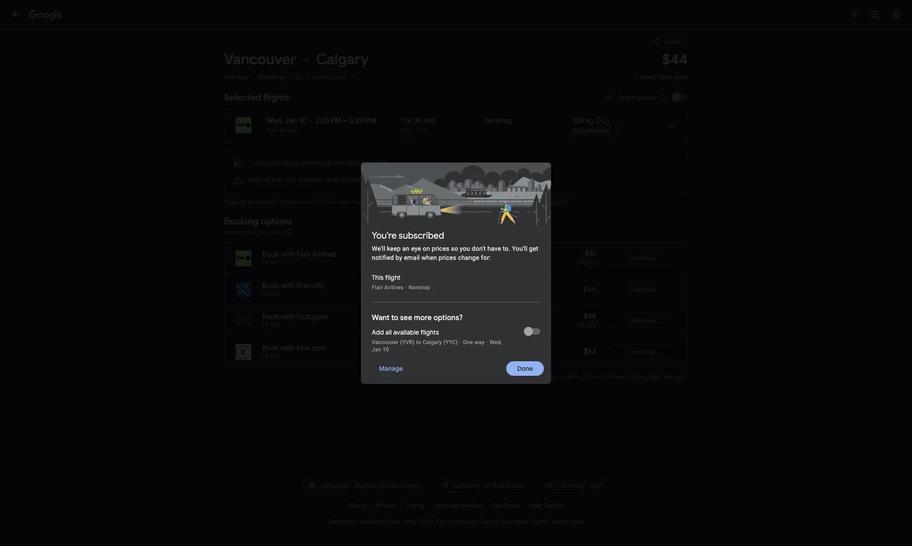 Task type: locate. For each thing, give the bounding box(es) containing it.
0 vertical spatial  image
[[288, 73, 290, 81]]

1 vertical spatial wed, jan 10
[[372, 339, 502, 353]]

states
[[506, 481, 525, 490]]

0 horizontal spatial calgary
[[316, 50, 369, 69]]

1 horizontal spatial jan
[[372, 346, 381, 353]]

 image
[[288, 73, 290, 81], [486, 339, 488, 345]]

1 vertical spatial the
[[436, 518, 445, 525]]

fee right a
[[377, 159, 386, 166]]

go back image
[[11, 9, 22, 20]]

Flight number F8 800 text field
[[262, 291, 280, 297], [262, 353, 280, 360]]

flights down economy
[[263, 92, 290, 103]]

calgary left the (yyc)
[[423, 339, 442, 345]]

min
[[424, 116, 436, 125]]

Flight number F8 800 text field
[[262, 260, 280, 266]]

gotogate down bravofly
[[297, 312, 328, 322]]

airlines
[[279, 127, 298, 134], [521, 199, 540, 205], [312, 250, 336, 259], [384, 284, 404, 291]]

0 horizontal spatial options
[[237, 229, 256, 235]]

jan left 2:55 pm text box
[[285, 116, 297, 125]]

book down flight number f8 800 text field
[[262, 344, 279, 353]]

0 horizontal spatial wed,
[[266, 116, 284, 125]]

one
[[224, 73, 236, 81], [463, 339, 473, 345]]

one way right the (yyc)
[[463, 339, 485, 345]]

info
[[272, 176, 283, 183]]

fees right +
[[537, 374, 548, 380]]

departing flight on wednesday, january 10. leaves vancouver international airport at 2:55 pm on wednesday, january 10 and arrives at calgary international airport at 5:30 pm on wednesday, january 10. element
[[266, 116, 376, 125]]

available up '(yvr)'
[[393, 328, 419, 336]]

gotogate
[[407, 176, 434, 183], [297, 312, 328, 322]]

add all available flights
[[372, 328, 439, 336]]

3 continue button from the top
[[607, 313, 677, 328]]

with down the book with bravofly f8 800
[[281, 312, 295, 322]]

way
[[237, 73, 249, 81], [475, 339, 485, 345]]

join user studies
[[433, 502, 483, 509]]

0 vertical spatial nonstop
[[484, 116, 513, 125]]

1 horizontal spatial  image
[[486, 339, 488, 345]]

fees down bag fee info isn't available when booking with bravofly, gotogate or kiwi.com
[[364, 199, 375, 205]]

2 horizontal spatial available
[[393, 328, 419, 336]]

share button
[[646, 36, 688, 47]]

0 vertical spatial are
[[376, 199, 384, 205]]

 image
[[252, 73, 254, 81]]

prices left "learn more about tracked prices" icon
[[637, 94, 656, 102]]

1 horizontal spatial 10
[[383, 346, 389, 353]]

available up booking
[[334, 159, 360, 166]]

booking
[[342, 176, 366, 183]]

10 left 2:55 pm text box
[[299, 116, 307, 125]]

48 US dollars text field
[[584, 312, 596, 321]]

when left booking
[[325, 176, 341, 183]]

book down f8 800 text box
[[262, 281, 279, 290]]

1 continue button from the top
[[607, 251, 677, 265]]

airport.
[[489, 199, 507, 205]]

1 vertical spatial 2
[[607, 119, 610, 127]]

0 vertical spatial 10
[[299, 116, 307, 125]]

more right learn
[[570, 518, 585, 525]]

to right '(yvr)'
[[416, 339, 421, 345]]

bag right exact
[[353, 199, 362, 205]]

Arrival time: 5:30 PM. text field
[[350, 116, 376, 125]]

4 continue button from the top
[[607, 345, 677, 359]]

trip.
[[315, 199, 325, 205]]

way up selected at the left top
[[237, 73, 249, 81]]

airlines up bravofly
[[312, 250, 336, 259]]

jan down add
[[372, 346, 381, 353]]

1 horizontal spatial flair airlines
[[372, 284, 404, 291]]

flair
[[266, 127, 277, 134], [509, 199, 520, 205], [297, 250, 310, 259], [372, 284, 383, 291]]

2 book from the top
[[262, 281, 279, 290]]

0 vertical spatial calgary
[[316, 50, 369, 69]]

4 800 from the top
[[270, 353, 280, 360]]

1 flight number f8 800 text field from the top
[[262, 291, 280, 297]]

1 horizontal spatial currencies
[[447, 518, 477, 525]]

0 horizontal spatial one
[[224, 73, 236, 81]]

email
[[404, 254, 420, 261]]

may left "differ" at bottom
[[389, 518, 401, 525]]

calgary inside main content
[[316, 50, 369, 69]]

the
[[479, 199, 487, 205], [436, 518, 445, 525]]

2 vertical spatial may
[[389, 518, 401, 525]]

1 horizontal spatial vancouver
[[372, 339, 399, 345]]

one way inside main content
[[224, 73, 249, 81]]

10 inside main content
[[299, 116, 307, 125]]

may left be
[[435, 199, 446, 205]]

price
[[674, 73, 688, 81]]

1 left hr
[[401, 116, 404, 125]]

flights inside main content
[[263, 92, 290, 103]]

2 continue from the top
[[628, 285, 656, 293]]

–
[[343, 116, 348, 125], [411, 127, 415, 134]]

0 horizontal spatial when
[[325, 176, 341, 183]]

1 horizontal spatial calgary
[[423, 339, 442, 345]]

0 vertical spatial gotogate
[[407, 176, 434, 183]]

bag right unknown.
[[412, 199, 421, 205]]

10 down all
[[383, 346, 389, 353]]

1 vertical spatial when
[[422, 254, 437, 261]]

baggage
[[224, 199, 246, 205]]

airlines down flight
[[384, 284, 404, 291]]

wed, jan 10 inside main content
[[266, 116, 307, 125]]

f8 inside book with gotogate f8 800
[[262, 322, 269, 328]]

more right see
[[414, 313, 432, 322]]

airlines left policy
[[521, 199, 540, 205]]

economy
[[258, 73, 285, 81]]

0 horizontal spatial fee
[[261, 176, 270, 183]]

currencies down join user studies
[[447, 518, 477, 525]]

$44 up the $48
[[583, 285, 596, 294]]

nonstop
[[484, 116, 513, 125], [409, 284, 430, 291]]

0 horizontal spatial way
[[237, 73, 249, 81]]

1 vertical spatial on
[[423, 245, 430, 252]]

book inside book with flair airlines f8 800
[[262, 250, 279, 259]]

 image up 'include'
[[486, 339, 488, 345]]

1 vertical spatial flair airlines
[[372, 284, 404, 291]]

2:55 pm
[[316, 116, 342, 125]]

with inside the book with bravofly f8 800
[[281, 281, 295, 290]]

don't
[[472, 245, 486, 252]]

flair up bravofly
[[297, 250, 310, 259]]

wed, jan 10 down options?
[[372, 339, 502, 353]]

1 horizontal spatial gotogate
[[407, 176, 434, 183]]

to right used
[[494, 518, 500, 525]]

airlines up per
[[279, 127, 298, 134]]

vancouver for vancouver
[[224, 50, 296, 69]]

1 vertical spatial one
[[463, 339, 473, 345]]

0 vertical spatial one way
[[224, 73, 249, 81]]

1 horizontal spatial $44
[[662, 50, 688, 69]]

1 vertical spatial calgary
[[423, 339, 442, 345]]

0 horizontal spatial more
[[414, 313, 432, 322]]

kg
[[586, 116, 594, 125]]

0 horizontal spatial wed, jan 10
[[266, 116, 307, 125]]

4 f8 from the top
[[262, 353, 269, 360]]

book inside book with kiwi.com f8 800
[[262, 344, 279, 353]]

4 book from the top
[[262, 344, 279, 353]]

and
[[627, 374, 636, 380]]

1 f8 from the top
[[262, 260, 269, 266]]

0 horizontal spatial kiwi.com
[[297, 344, 327, 353]]

are down booking options
[[258, 229, 266, 235]]

0 horizontal spatial 1
[[248, 159, 252, 166]]

0 vertical spatial kiwi.com
[[443, 176, 470, 183]]

on inside you're subscribed we'll keep an eye on prices so you don't have to. you'll get notified by email when prices change for:
[[423, 245, 430, 252]]

0 horizontal spatial the
[[436, 518, 445, 525]]

None text field
[[636, 50, 688, 89]]

1 horizontal spatial flights
[[421, 328, 439, 336]]

– down hr
[[411, 127, 415, 134]]

so
[[451, 245, 458, 252]]

f8 inside the book with bravofly f8 800
[[262, 291, 269, 297]]

1 vertical spatial kiwi.com
[[297, 344, 327, 353]]

0 horizontal spatial jan
[[285, 116, 297, 125]]

1 vertical spatial more
[[570, 518, 585, 525]]

wed, inside main content
[[266, 116, 284, 125]]

calgary
[[316, 50, 369, 69], [423, 339, 442, 345]]

1 horizontal spatial 1
[[401, 116, 404, 125]]

3 f8 from the top
[[262, 322, 269, 328]]

0 horizontal spatial nonstop
[[409, 284, 430, 291]]

bag
[[279, 159, 290, 166], [353, 199, 362, 205], [542, 199, 551, 205], [638, 374, 647, 380]]

0 vertical spatial available
[[334, 159, 360, 166]]

kiwi.com down book with gotogate f8 800
[[297, 344, 327, 353]]

f8 down flight number f8 800 text field
[[262, 353, 269, 360]]

flair airlines up per
[[266, 127, 298, 134]]

bag
[[248, 176, 259, 183], [412, 199, 421, 205]]

want
[[372, 313, 390, 322]]

privacy link
[[371, 498, 401, 513]]

wed, up required
[[490, 339, 502, 345]]

44 US dollars text field
[[583, 285, 596, 294]]

0 vertical spatial wed, jan 10
[[266, 116, 307, 125]]

for left a
[[362, 159, 370, 166]]

2
[[306, 73, 310, 81], [607, 119, 610, 127], [559, 374, 562, 380]]

2 left passengers
[[306, 73, 310, 81]]

f8 for book with kiwi.com
[[262, 353, 269, 360]]

selected flights
[[224, 92, 290, 103]]

kiwi.com
[[443, 176, 470, 183], [297, 344, 327, 353]]

the right at
[[479, 199, 487, 205]]

flair airlines bag policy link
[[509, 199, 568, 205]]

change
[[458, 254, 479, 261]]

1 horizontal spatial may
[[435, 199, 446, 205]]

2 up emissions
[[607, 119, 610, 127]]

book with kiwi.com f8 800
[[262, 344, 327, 360]]

the right from
[[436, 518, 445, 525]]

800 up book with kiwi.com f8 800
[[270, 322, 280, 328]]

0 vertical spatial $44
[[662, 50, 688, 69]]

0 horizontal spatial $44
[[583, 285, 596, 294]]

bravofly
[[297, 281, 324, 290]]

$44
[[662, 50, 688, 69], [583, 285, 596, 294]]

one right the (yyc)
[[463, 339, 473, 345]]

flair airlines inside main content
[[266, 127, 298, 134]]

0 vertical spatial jan
[[285, 116, 297, 125]]

1 horizontal spatial –
[[411, 127, 415, 134]]

$44 inside $44 lowest total price
[[662, 50, 688, 69]]

vancouver up economy
[[224, 50, 296, 69]]

flights
[[263, 92, 290, 103], [421, 328, 439, 336]]

Equivalent to 70 Canadian dollars on Flair Airlines text field
[[577, 258, 596, 267]]

1 currencies from the left
[[357, 518, 387, 525]]

1 vertical spatial fee
[[261, 176, 270, 183]]

44 us dollars element
[[662, 50, 688, 69]]

book up f8 800 text box
[[262, 250, 279, 259]]

flight number f8 800 text field down flight number f8 800 text field
[[262, 353, 280, 360]]

fees right and
[[648, 374, 659, 380]]

0 vertical spatial wed,
[[266, 116, 284, 125]]

2 f8 from the top
[[262, 291, 269, 297]]

jan
[[285, 116, 297, 125], [372, 346, 381, 353]]

when right email
[[422, 254, 437, 261]]

options for booking
[[261, 216, 292, 227]]

0 vertical spatial when
[[325, 176, 341, 183]]

– inside '1 hr 35 min yvr – yyc'
[[411, 127, 415, 134]]

0 vertical spatial fee
[[377, 159, 386, 166]]

continue for book with flair airlines
[[628, 254, 656, 262]]

book for book with flair airlines
[[262, 250, 279, 259]]

way right the (yyc)
[[475, 339, 485, 345]]

1 continue from the top
[[628, 254, 656, 262]]

for left adults.
[[550, 374, 557, 380]]

share
[[664, 38, 681, 46]]

feedback link
[[487, 498, 524, 513]]

1 inside '1 hr 35 min yvr – yyc'
[[401, 116, 404, 125]]

f8 inside book with flair airlines f8 800
[[262, 260, 269, 266]]

one inside main content
[[224, 73, 236, 81]]

51 US dollars text field
[[585, 249, 596, 258]]

0 horizontal spatial one way
[[224, 73, 249, 81]]

with down book with gotogate f8 800
[[281, 344, 295, 353]]

with inside book with flair airlines f8 800
[[281, 250, 295, 259]]

800 down f8 800 text box
[[270, 291, 280, 297]]

4 continue from the top
[[628, 348, 656, 356]]

2 flight number f8 800 text field from the top
[[262, 353, 280, 360]]

wed, jan 10 down selected flights
[[266, 116, 307, 125]]

1 vertical spatial are
[[258, 229, 266, 235]]

1 vertical spatial flight number f8 800 text field
[[262, 353, 280, 360]]

main content
[[224, 29, 688, 380]]

purchase
[[502, 518, 528, 525]]

2 inside 108 kg co 2
[[607, 119, 610, 127]]

1 vertical spatial wed,
[[490, 339, 502, 345]]

total duration 1 hr 35 min. element
[[401, 116, 484, 127]]

800 inside book with gotogate f8 800
[[270, 322, 280, 328]]

1 vertical spatial 1
[[248, 159, 252, 166]]

fee
[[377, 159, 386, 166], [261, 176, 270, 183]]

0 horizontal spatial flair airlines
[[266, 127, 298, 134]]

continue button for book with flair airlines
[[607, 251, 677, 265]]

book inside book with gotogate f8 800
[[262, 312, 279, 322]]

1 vertical spatial options
[[237, 229, 256, 235]]

3 800 from the top
[[270, 322, 280, 328]]

with down a
[[367, 176, 380, 183]]

are left unknown.
[[376, 199, 384, 205]]

3 continue from the top
[[628, 317, 656, 325]]

1 horizontal spatial are
[[376, 199, 384, 205]]

yyc
[[415, 127, 426, 134]]

more
[[414, 313, 432, 322], [570, 518, 585, 525]]

$44 for $44
[[583, 285, 596, 294]]

on inside main content
[[270, 159, 277, 166]]

higher
[[455, 199, 471, 205]]

bag fees button
[[638, 374, 659, 380]]

with inside book with kiwi.com f8 800
[[281, 344, 295, 353]]

f8 up flight number f8 800 text field
[[262, 291, 269, 297]]

800 down "ranked"
[[270, 260, 280, 266]]

co
[[595, 116, 607, 125]]

1 vertical spatial –
[[411, 127, 415, 134]]

$48
[[584, 312, 596, 321]]

flair airlines down this flight
[[372, 284, 404, 291]]

calgary up passengers
[[316, 50, 369, 69]]

0 horizontal spatial currencies
[[357, 518, 387, 525]]

fees
[[364, 199, 375, 205], [423, 199, 434, 205], [537, 374, 548, 380], [648, 374, 659, 380]]

1 left carry-
[[248, 159, 252, 166]]

to left see
[[391, 313, 398, 322]]

0 vertical spatial 1
[[401, 116, 404, 125]]

0 horizontal spatial –
[[343, 116, 348, 125]]

with inside book with gotogate f8 800
[[281, 312, 295, 322]]

f8 inside book with kiwi.com f8 800
[[262, 353, 269, 360]]

notified
[[372, 254, 394, 261]]

vancouver down all
[[372, 339, 399, 345]]

0 vertical spatial more
[[414, 313, 432, 322]]

f8 down the how options are ranked
[[262, 260, 269, 266]]

on right the eye
[[423, 245, 430, 252]]

learn more link
[[552, 518, 585, 525]]

privacy
[[376, 502, 397, 509]]

join user studies link
[[429, 498, 487, 513]]

1 800 from the top
[[270, 260, 280, 266]]

united states
[[485, 481, 525, 490]]

carry-
[[253, 159, 270, 166]]

800 inside book with flair airlines f8 800
[[270, 260, 280, 266]]

book with flair airlines f8 800
[[262, 250, 336, 266]]

flair down this
[[372, 284, 383, 291]]

prices
[[458, 374, 474, 380]]

about link
[[345, 498, 371, 513]]

800
[[270, 260, 280, 266], [270, 291, 280, 297], [270, 322, 280, 328], [270, 353, 280, 360]]

2 continue button from the top
[[607, 282, 677, 297]]

book inside the book with bravofly f8 800
[[262, 281, 279, 290]]

or
[[436, 176, 442, 183]]

track prices
[[619, 94, 656, 102]]

1 vertical spatial vancouver
[[372, 339, 399, 345]]

(united
[[377, 481, 399, 490]]

language
[[320, 481, 349, 490]]

3 book from the top
[[262, 312, 279, 322]]

flight number f8 800 text field for book with kiwi.com
[[262, 353, 280, 360]]

f8 up book with kiwi.com f8 800
[[262, 322, 269, 328]]

options down booking
[[237, 229, 256, 235]]

 image right economy
[[288, 73, 290, 81]]

800 down flight number f8 800 text field
[[270, 353, 280, 360]]

wed,
[[266, 116, 284, 125], [490, 339, 502, 345]]

at
[[473, 199, 478, 205]]

0 vertical spatial flights
[[263, 92, 290, 103]]

800 inside the book with bravofly f8 800
[[270, 291, 280, 297]]

1 horizontal spatial bag
[[412, 199, 421, 205]]

may left apply.
[[661, 374, 672, 380]]

to
[[280, 199, 285, 205], [391, 313, 398, 322], [416, 339, 421, 345], [494, 518, 500, 525]]

– right 2:55 pm text box
[[343, 116, 348, 125]]

learn more about tracked prices image
[[658, 94, 666, 102]]

one way up selected at the left top
[[224, 73, 249, 81]]

0 horizontal spatial gotogate
[[297, 312, 328, 322]]

1 vertical spatial 10
[[383, 346, 389, 353]]

0 vertical spatial on
[[270, 159, 277, 166]]

0 vertical spatial the
[[479, 199, 487, 205]]

on up info
[[270, 159, 277, 166]]

1 horizontal spatial kiwi.com
[[443, 176, 470, 183]]

help center link
[[524, 498, 567, 513]]

book up flight number f8 800 text field
[[262, 312, 279, 322]]

2 horizontal spatial 2
[[607, 119, 610, 127]]

0 vertical spatial –
[[343, 116, 348, 125]]

flight number f8 800 text field for book with bravofly
[[262, 291, 280, 297]]

2 vertical spatial 2
[[559, 374, 562, 380]]

1 horizontal spatial when
[[422, 254, 437, 261]]

booking options
[[224, 216, 292, 227]]

options up "ranked"
[[261, 216, 292, 227]]

$44 down share
[[662, 50, 688, 69]]

differ
[[403, 518, 419, 525]]

with for book with bravofly
[[281, 281, 295, 290]]

we'll
[[372, 245, 385, 252]]

2 horizontal spatial may
[[661, 374, 672, 380]]

0 horizontal spatial 2
[[306, 73, 310, 81]]

800 for book with kiwi.com
[[270, 353, 280, 360]]

kiwi.com right or
[[443, 176, 470, 183]]

f8 for book with bravofly
[[262, 291, 269, 297]]

0 vertical spatial options
[[261, 216, 292, 227]]

wed, down selected flights
[[266, 116, 284, 125]]

fee left info
[[261, 176, 270, 183]]

book for book with kiwi.com
[[262, 344, 279, 353]]

800 inside book with kiwi.com f8 800
[[270, 353, 280, 360]]

Equivalent to 65 Canadian dollars on Gotogate text field
[[577, 321, 596, 330]]

1 horizontal spatial on
[[423, 245, 430, 252]]

with left bravofly
[[281, 281, 295, 290]]

10
[[299, 116, 307, 125], [383, 346, 389, 353]]

flights up vancouver (yvr) to calgary (yyc)
[[421, 328, 439, 336]]

1 book from the top
[[262, 250, 279, 259]]

continue for book with kiwi.com
[[628, 348, 656, 356]]

airlines inside book with flair airlines f8 800
[[312, 250, 336, 259]]

none text field containing $44
[[636, 50, 688, 89]]

to.
[[503, 245, 510, 252]]

gotogate left or
[[407, 176, 434, 183]]

continue button for book with gotogate
[[607, 313, 677, 328]]

2 left adults.
[[559, 374, 562, 380]]

2 800 from the top
[[270, 291, 280, 297]]

0 horizontal spatial are
[[258, 229, 266, 235]]

learn more about booking options image
[[286, 228, 293, 236]]

displayed
[[327, 518, 356, 525]]

currencies down privacy link at bottom
[[357, 518, 387, 525]]

0 vertical spatial flair airlines
[[266, 127, 298, 134]]

1 vertical spatial $44
[[583, 285, 596, 294]]



Task type: describe. For each thing, give the bounding box(es) containing it.
5:30 pm
[[350, 116, 376, 125]]

terms
[[406, 502, 424, 509]]

1 vertical spatial way
[[475, 339, 485, 345]]

2 inside popup button
[[306, 73, 310, 81]]

1 for hr
[[401, 116, 404, 125]]

you're
[[372, 230, 397, 241]]

learn more about booking options element
[[286, 227, 293, 237]]

terms link
[[401, 498, 429, 513]]

have
[[488, 245, 501, 252]]

35
[[414, 116, 422, 125]]

how
[[224, 229, 236, 235]]

emissions
[[583, 128, 609, 134]]

1 horizontal spatial fee
[[377, 159, 386, 166]]

800 for book with bravofly
[[270, 291, 280, 297]]

1 carry-on bag per passenger available for a fee
[[248, 159, 386, 166]]

$51 ca$70
[[577, 249, 596, 266]]

flight
[[385, 273, 401, 281]]

2 vertical spatial available
[[393, 328, 419, 336]]

0 horizontal spatial for
[[362, 159, 370, 166]]

2 currencies from the left
[[447, 518, 477, 525]]

you're subscribed we'll keep an eye on prices so you don't have to. you'll get notified by email when prices change for:
[[372, 230, 538, 261]]

2 passengers
[[306, 73, 345, 81]]

prices left so
[[432, 245, 449, 252]]

$48 ca$65
[[577, 312, 596, 329]]

nonstop flight. element
[[484, 116, 513, 127]]

book for book with gotogate
[[262, 312, 279, 322]]

-8% emissions
[[573, 128, 609, 134]]

1 for carry-
[[248, 159, 252, 166]]

-
[[573, 128, 574, 134]]

the inside main content
[[479, 199, 487, 205]]

options for how
[[237, 229, 256, 235]]

isn't
[[285, 176, 296, 183]]

this
[[372, 273, 384, 281]]

join
[[433, 502, 446, 509]]

0 horizontal spatial may
[[389, 518, 401, 525]]

see
[[400, 313, 412, 322]]

0 vertical spatial way
[[237, 73, 249, 81]]

800 for book with gotogate
[[270, 322, 280, 328]]

yvr
[[401, 127, 411, 134]]

1 horizontal spatial 2
[[559, 374, 562, 380]]

none text field inside main content
[[636, 50, 688, 89]]

1 horizontal spatial more
[[570, 518, 585, 525]]

by
[[396, 254, 402, 261]]

your
[[287, 199, 298, 205]]

52 US dollars text field
[[584, 347, 596, 356]]

$51
[[585, 249, 596, 258]]

entire
[[299, 199, 314, 205]]

per
[[291, 159, 301, 166]]

done
[[517, 364, 533, 373]]

want to see more options?
[[372, 313, 463, 322]]

include
[[475, 374, 494, 380]]

Vancouver to Calgary text field
[[224, 50, 625, 69]]

usd
[[589, 481, 602, 490]]

1 horizontal spatial for
[[550, 374, 557, 380]]

charges
[[605, 374, 625, 380]]

1 vertical spatial may
[[661, 374, 672, 380]]

done button
[[506, 358, 544, 379]]

flair right airport.
[[509, 199, 520, 205]]

used
[[478, 518, 493, 525]]

add
[[372, 328, 384, 336]]

feedback
[[492, 502, 520, 509]]

(yvr)
[[400, 339, 415, 345]]

with for book with flair airlines
[[281, 250, 295, 259]]

0 horizontal spatial available
[[298, 176, 324, 183]]

1 horizontal spatial wed, jan 10
[[372, 339, 502, 353]]

1 horizontal spatial one
[[463, 339, 473, 345]]

book for book with bravofly
[[262, 281, 279, 290]]

0 vertical spatial may
[[435, 199, 446, 205]]

hr
[[405, 116, 412, 125]]

kiwi.com inside book with kiwi.com f8 800
[[297, 344, 327, 353]]

1 horizontal spatial one way
[[463, 339, 485, 345]]

$52
[[584, 347, 596, 356]]

bag left per
[[279, 159, 290, 166]]

to left your
[[280, 199, 285, 205]]

manage
[[379, 364, 403, 373]]

passengers
[[312, 73, 345, 81]]

prices left apply
[[248, 199, 263, 205]]

optional
[[582, 374, 603, 380]]

gotogate inside book with gotogate f8 800
[[297, 312, 328, 322]]

continue button for book with kiwi.com
[[607, 345, 677, 359]]

when inside you're subscribed we'll keep an eye on prices so you don't have to. you'll get notified by email when prices change for:
[[422, 254, 437, 261]]

learn
[[552, 518, 568, 525]]

2 passengers button
[[290, 69, 361, 85]]

10 inside 'wed, jan 10'
[[383, 346, 389, 353]]

continue for book with gotogate
[[628, 317, 656, 325]]

how options are ranked
[[224, 229, 286, 235]]

bag fee info isn't available when booking with bravofly, gotogate or kiwi.com
[[248, 176, 470, 183]]

apply
[[265, 199, 279, 205]]

with for book with gotogate
[[281, 312, 295, 322]]

1 hr 35 min yvr – yyc
[[401, 116, 436, 134]]

you
[[460, 245, 470, 252]]

lowest
[[636, 73, 657, 81]]

options?
[[434, 313, 463, 322]]

1 vertical spatial jan
[[372, 346, 381, 353]]

help
[[529, 502, 542, 509]]

108
[[572, 116, 584, 125]]

prices down so
[[439, 254, 456, 261]]

0 horizontal spatial  image
[[288, 73, 290, 81]]

$44 lowest total price
[[636, 50, 688, 81]]

(yyc)
[[443, 339, 458, 345]]

displayed currencies may differ from the currencies used to purchase flights. learn more
[[327, 518, 585, 525]]

about
[[349, 502, 366, 509]]

8%
[[574, 128, 582, 134]]

 image inside main content
[[252, 73, 254, 81]]

with for book with kiwi.com
[[281, 344, 295, 353]]

bag right and
[[638, 374, 647, 380]]

currency
[[556, 481, 584, 490]]

help center
[[529, 502, 563, 509]]

jan inside main content
[[285, 116, 297, 125]]

flair up carry-
[[266, 127, 277, 134]]

studies
[[462, 502, 483, 509]]

book with gotogate f8 800
[[262, 312, 328, 328]]

track
[[619, 94, 636, 102]]

bag left policy
[[542, 199, 551, 205]]

passenger
[[302, 159, 333, 166]]

0 horizontal spatial bag
[[248, 176, 259, 183]]

continue for book with bravofly
[[628, 285, 656, 293]]

you'll
[[512, 245, 527, 252]]

1 vertical spatial  image
[[486, 339, 488, 345]]

Departure time: 2:55 PM. text field
[[316, 116, 342, 125]]

flair inside book with flair airlines f8 800
[[297, 250, 310, 259]]

english
[[354, 481, 376, 490]]

continue button for book with bravofly
[[607, 282, 677, 297]]

f8 for book with gotogate
[[262, 322, 269, 328]]

vancouver for vancouver (yvr) to calgary (yyc)
[[372, 339, 399, 345]]

main content containing vancouver
[[224, 29, 688, 380]]

1 horizontal spatial available
[[334, 159, 360, 166]]

subscribed
[[399, 230, 444, 241]]

$44 for $44 lowest total price
[[662, 50, 688, 69]]

Flight number F8 800 text field
[[262, 322, 280, 328]]

book with bravofly f8 800
[[262, 281, 324, 297]]

1 vertical spatial nonstop
[[409, 284, 430, 291]]

ca$65
[[577, 322, 596, 329]]

this flight
[[372, 273, 401, 281]]

baggage prices apply to your entire trip. the exact bag fees are unknown.  bag fees may be higher at the airport. flair airlines bag policy
[[224, 199, 568, 205]]

keep
[[387, 245, 401, 252]]

the
[[327, 199, 336, 205]]

center
[[544, 502, 563, 509]]

unknown.
[[386, 199, 410, 205]]

for:
[[481, 254, 491, 261]]

an
[[402, 245, 410, 252]]

be
[[447, 199, 454, 205]]

ca$70
[[577, 259, 596, 266]]

english (united states)
[[354, 481, 422, 490]]

fees left be
[[423, 199, 434, 205]]



Task type: vqa. For each thing, say whether or not it's contained in the screenshot.
trip.
yes



